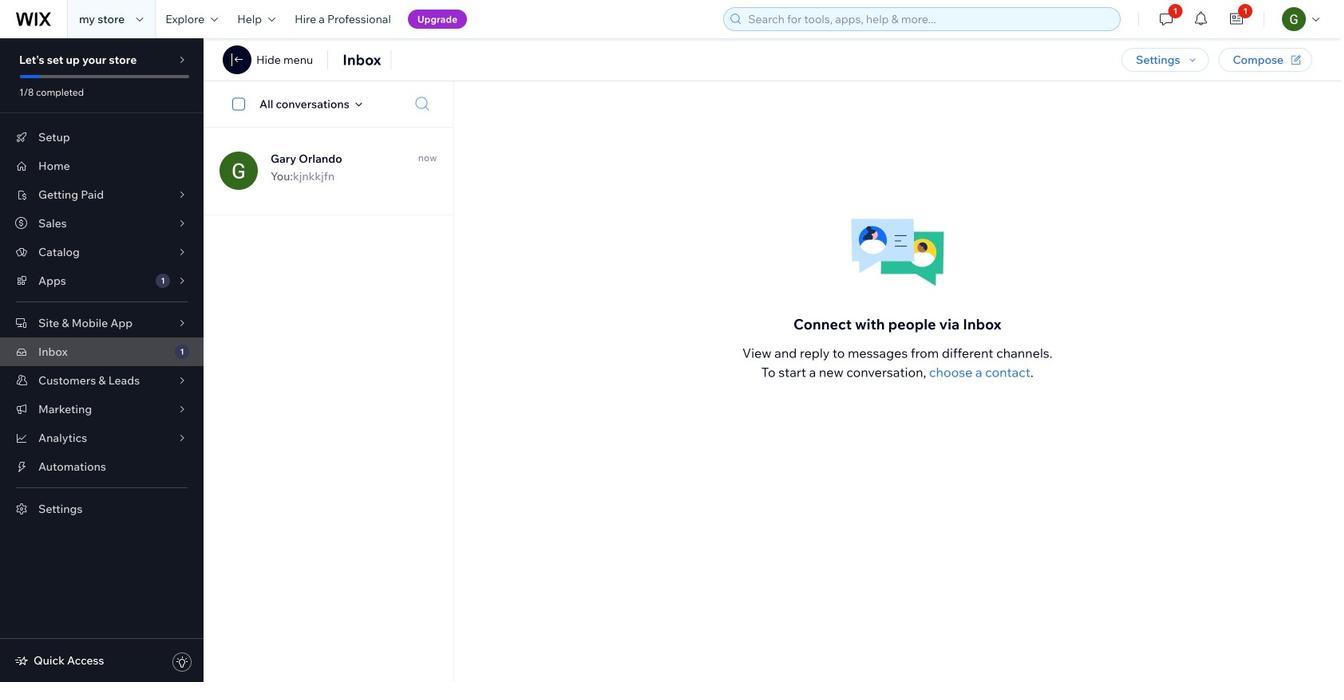 Task type: vqa. For each thing, say whether or not it's contained in the screenshot.
the rightmost Region
no



Task type: describe. For each thing, give the bounding box(es) containing it.
gary orlando image
[[220, 152, 258, 190]]

Search for tools, apps, help & more... field
[[744, 8, 1116, 30]]



Task type: locate. For each thing, give the bounding box(es) containing it.
None checkbox
[[224, 95, 260, 114]]

sidebar element
[[0, 38, 204, 683]]



